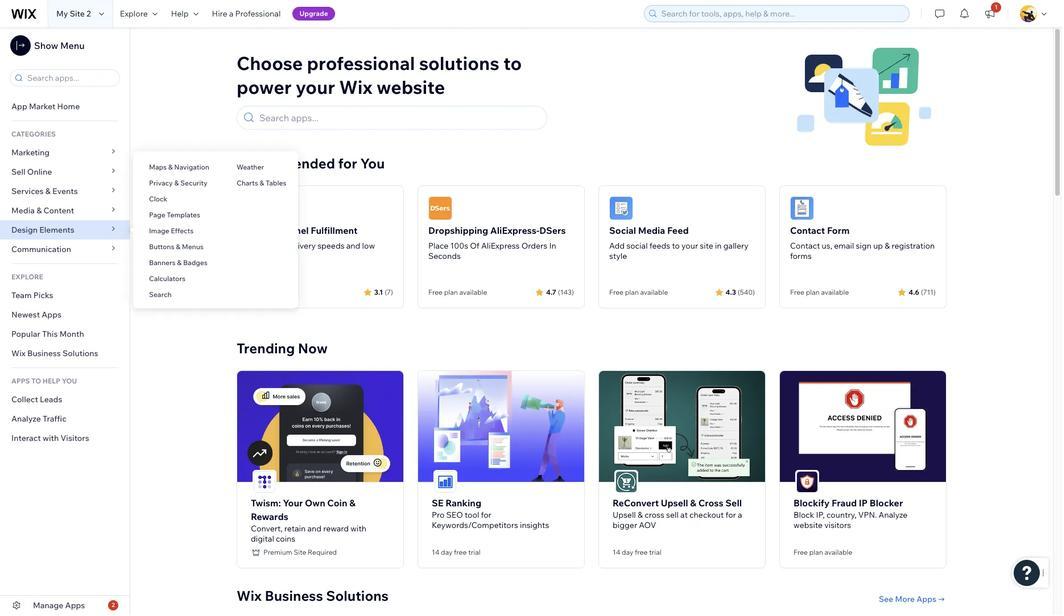 Task type: describe. For each thing, give the bounding box(es) containing it.
free plan available for social
[[610, 288, 668, 297]]

1 vertical spatial search apps... field
[[256, 106, 542, 129]]

free for se
[[454, 548, 467, 556]]

social media feed logo image
[[610, 196, 633, 220]]

free down "block"
[[794, 548, 808, 556]]

manage
[[33, 600, 63, 611]]

reconvert upsell & cross sell poster image
[[599, 371, 765, 482]]

(143)
[[558, 288, 574, 296]]

your
[[283, 497, 303, 509]]

& left content
[[37, 205, 42, 216]]

image effects
[[149, 227, 194, 235]]

online
[[27, 167, 52, 177]]

clock link
[[133, 190, 221, 209]]

1 contact from the top
[[791, 225, 825, 236]]

multi-channel fulfillment logo image
[[248, 196, 271, 220]]

maps & navigation link
[[133, 158, 221, 177]]

0 vertical spatial 2
[[87, 9, 91, 19]]

site for my
[[70, 9, 85, 19]]

plan for contact
[[806, 288, 820, 297]]

banners & badges link
[[133, 253, 221, 273]]

sell
[[666, 510, 679, 520]]

analyze inside blockify fraud ip blocker block ip, country, vpn. analyze website visitors
[[879, 510, 908, 520]]

twism: your own coin & rewards icon image
[[254, 471, 275, 493]]

business inside sidebar "element"
[[27, 348, 61, 359]]

choose professional solutions to power your wix website
[[237, 52, 522, 98]]

style
[[610, 251, 627, 261]]

forms
[[791, 251, 812, 261]]

see more apps button
[[879, 594, 947, 604]]

you
[[62, 377, 77, 385]]

twism:
[[251, 497, 281, 509]]

buttons & menus
[[149, 242, 204, 251]]

free for dropshipping aliexpress-dsers
[[429, 288, 443, 297]]

& left cross
[[691, 497, 697, 509]]

newest apps
[[11, 310, 61, 320]]

banners & badges
[[149, 258, 208, 267]]

to
[[31, 377, 41, 385]]

solutions
[[419, 52, 500, 75]]

show menu
[[34, 40, 85, 51]]

14 for reconvert
[[613, 548, 621, 556]]

14 day free trial for reconvert
[[613, 548, 662, 556]]

team
[[11, 290, 32, 301]]

fulfillment
[[311, 225, 358, 236]]

interact with visitors link
[[0, 429, 130, 448]]

convert,
[[251, 523, 283, 534]]

14 for se
[[432, 548, 440, 556]]

blockify fraud ip blocker block ip, country, vpn. analyze website visitors
[[794, 497, 908, 530]]

weather
[[237, 163, 264, 171]]

search apps... field inside sidebar "element"
[[24, 70, 116, 86]]

pro
[[432, 510, 445, 520]]

month
[[60, 329, 84, 339]]

hire a professional
[[212, 9, 281, 19]]

see
[[879, 594, 894, 604]]

with inside twism: your own coin & rewards convert, retain and reward with digital coins
[[351, 523, 367, 534]]

seo
[[447, 510, 463, 520]]

newest
[[11, 310, 40, 320]]

day for se
[[441, 548, 453, 556]]

media & content link
[[0, 201, 130, 220]]

free plan available down visitors
[[794, 548, 853, 556]]

available for aliexpress-
[[460, 288, 487, 297]]

registration
[[892, 241, 935, 251]]

social media feed add social feeds to your site in gallery style
[[610, 225, 749, 261]]

aliexpress-
[[490, 225, 540, 236]]

dropshipping aliexpress-dsers logo image
[[429, 196, 452, 220]]

page templates link
[[133, 205, 221, 225]]

available down visitors
[[825, 548, 853, 556]]

in
[[715, 241, 722, 251]]

apps for manage apps
[[65, 600, 85, 611]]

trending
[[237, 340, 295, 357]]

recommended for you
[[237, 155, 385, 172]]

popular
[[11, 329, 40, 339]]

site
[[700, 241, 714, 251]]

twism: your own coin & rewards convert, retain and reward with digital coins
[[251, 497, 367, 544]]

contact form contact us, email sign up & registration forms
[[791, 225, 935, 261]]

content
[[44, 205, 74, 216]]

& down reconvert
[[638, 510, 643, 520]]

now
[[298, 340, 328, 357]]

app market home
[[11, 101, 80, 112]]

show menu button
[[10, 35, 85, 56]]

upgrade
[[300, 9, 328, 18]]

interact
[[11, 433, 41, 443]]

explore
[[11, 273, 43, 281]]

day for reconvert
[[622, 548, 634, 556]]

sell online
[[11, 167, 52, 177]]

tables
[[266, 179, 287, 187]]

leads
[[40, 394, 62, 405]]

1 vertical spatial business
[[265, 587, 323, 604]]

1 horizontal spatial solutions
[[326, 587, 389, 604]]

speeds
[[318, 241, 345, 251]]

2 vertical spatial wix
[[237, 587, 262, 604]]

charts & tables
[[237, 179, 287, 187]]

sign
[[856, 241, 872, 251]]

clock
[[149, 195, 167, 203]]

& inside twism: your own coin & rewards convert, retain and reward with digital coins
[[350, 497, 356, 509]]

trial for ranking
[[468, 548, 481, 556]]

apps to help you
[[11, 377, 77, 385]]

plan for social
[[625, 288, 639, 297]]

to inside choose professional solutions to power your wix website
[[504, 52, 522, 75]]

media & content
[[11, 205, 74, 216]]

privacy
[[149, 179, 173, 187]]

popular this month link
[[0, 324, 130, 344]]

my
[[56, 9, 68, 19]]

and inside twism: your own coin & rewards convert, retain and reward with digital coins
[[308, 523, 322, 534]]

place
[[429, 241, 449, 251]]

services & events link
[[0, 182, 130, 201]]

free for reconvert
[[635, 548, 648, 556]]

you
[[360, 155, 385, 172]]

analyze traffic link
[[0, 409, 130, 429]]

reconvert
[[613, 497, 659, 509]]

buttons
[[149, 242, 174, 251]]

in
[[549, 241, 556, 251]]

reward
[[323, 523, 349, 534]]

1
[[995, 3, 998, 11]]

delivery
[[286, 241, 316, 251]]

& down buttons & menus link at the left of page
[[177, 258, 182, 267]]

effects
[[171, 227, 194, 235]]

solutions inside sidebar "element"
[[63, 348, 98, 359]]

sell inside the reconvert upsell & cross sell upsell & cross sell at checkout for a bigger aov
[[726, 497, 742, 509]]

blocker
[[870, 497, 903, 509]]

& left events
[[45, 186, 51, 196]]

media inside 'social media feed add social feeds to your site in gallery style'
[[638, 225, 665, 236]]

up
[[874, 241, 883, 251]]

gallery
[[724, 241, 749, 251]]

wix business solutions inside wix business solutions link
[[11, 348, 98, 359]]

market
[[29, 101, 55, 112]]

charts & tables link
[[221, 174, 298, 193]]

(711)
[[921, 288, 936, 296]]

aliexpress
[[481, 241, 520, 251]]

sidebar element
[[0, 27, 130, 615]]

this
[[42, 329, 58, 339]]



Task type: vqa. For each thing, say whether or not it's contained in the screenshot.
Your
yes



Task type: locate. For each thing, give the bounding box(es) containing it.
website
[[377, 76, 445, 98], [794, 520, 823, 530]]

0 vertical spatial media
[[11, 205, 35, 216]]

cross
[[699, 497, 724, 509]]

with right reward
[[351, 523, 367, 534]]

0 horizontal spatial website
[[377, 76, 445, 98]]

day down bigger
[[622, 548, 634, 556]]

with
[[43, 433, 59, 443], [351, 523, 367, 534]]

2 right manage apps
[[112, 602, 115, 609]]

add
[[610, 241, 625, 251]]

analyze down blocker
[[879, 510, 908, 520]]

media up design
[[11, 205, 35, 216]]

marketing link
[[0, 143, 130, 162]]

1 14 from the left
[[432, 548, 440, 556]]

your inside 'social media feed add social feeds to your site in gallery style'
[[682, 241, 698, 251]]

and left low on the left top
[[346, 241, 360, 251]]

1 vertical spatial analyze
[[879, 510, 908, 520]]

dropshipping
[[429, 225, 488, 236]]

site right the my
[[70, 9, 85, 19]]

0 horizontal spatial 14
[[432, 548, 440, 556]]

manage apps
[[33, 600, 85, 611]]

page templates
[[149, 211, 202, 219]]

0 horizontal spatial wix business solutions
[[11, 348, 98, 359]]

0 vertical spatial search apps... field
[[24, 70, 116, 86]]

free for contact form
[[791, 288, 805, 297]]

events
[[52, 186, 78, 196]]

Search for tools, apps, help & more... field
[[658, 6, 906, 22]]

search link
[[133, 285, 221, 304]]

coins
[[276, 534, 296, 544]]

calculators
[[149, 274, 186, 283]]

1 vertical spatial wix
[[11, 348, 26, 359]]

& right privacy
[[174, 179, 179, 187]]

free plan available down "forms"
[[791, 288, 849, 297]]

1 horizontal spatial 14 day free trial
[[613, 548, 662, 556]]

dropshipping aliexpress-dsers place 100s of aliexpress orders in seconds
[[429, 225, 566, 261]]

1 vertical spatial your
[[682, 241, 698, 251]]

help button
[[164, 0, 205, 27]]

2 free from the left
[[635, 548, 648, 556]]

services
[[11, 186, 44, 196]]

apps right manage
[[65, 600, 85, 611]]

trial down aov
[[649, 548, 662, 556]]

1 vertical spatial solutions
[[326, 587, 389, 604]]

plan down "forms"
[[806, 288, 820, 297]]

professional
[[235, 9, 281, 19]]

0 horizontal spatial sell
[[11, 167, 25, 177]]

0 horizontal spatial media
[[11, 205, 35, 216]]

1 horizontal spatial wix
[[237, 587, 262, 604]]

your left site
[[682, 241, 698, 251]]

business down popular this month
[[27, 348, 61, 359]]

1 horizontal spatial 14
[[613, 548, 621, 556]]

website inside blockify fraud ip blocker block ip, country, vpn. analyze website visitors
[[794, 520, 823, 530]]

4.7
[[546, 288, 556, 296]]

0 horizontal spatial site
[[70, 9, 85, 19]]

0 vertical spatial wix business solutions
[[11, 348, 98, 359]]

plan down 'ip,'
[[810, 548, 823, 556]]

search apps... field down choose professional solutions to power your wix website
[[256, 106, 542, 129]]

upsell up sell
[[661, 497, 688, 509]]

free down "forms"
[[791, 288, 805, 297]]

site down coins
[[294, 548, 306, 556]]

with down 'traffic'
[[43, 433, 59, 443]]

analyze
[[11, 414, 41, 424], [879, 510, 908, 520]]

1 horizontal spatial with
[[351, 523, 367, 534]]

contact down "contact form logo"
[[791, 225, 825, 236]]

for right tool
[[481, 510, 492, 520]]

menu
[[60, 40, 85, 51]]

1 vertical spatial to
[[672, 241, 680, 251]]

1 vertical spatial website
[[794, 520, 823, 530]]

plan for dropshipping
[[444, 288, 458, 297]]

contact left us, at the top right
[[791, 241, 820, 251]]

2 contact from the top
[[791, 241, 820, 251]]

analyze inside analyze traffic 'link'
[[11, 414, 41, 424]]

block
[[794, 510, 815, 520]]

apps for newest apps
[[42, 310, 61, 320]]

0 vertical spatial and
[[346, 241, 360, 251]]

14 day free trial for se
[[432, 548, 481, 556]]

0 vertical spatial a
[[229, 9, 234, 19]]

0 horizontal spatial and
[[308, 523, 322, 534]]

14 down the pro
[[432, 548, 440, 556]]

available down feeds
[[641, 288, 668, 297]]

1 horizontal spatial trial
[[649, 548, 662, 556]]

free plan available down style
[[610, 288, 668, 297]]

available down us, at the top right
[[822, 288, 849, 297]]

0 horizontal spatial analyze
[[11, 414, 41, 424]]

at
[[681, 510, 688, 520]]

1 horizontal spatial upsell
[[661, 497, 688, 509]]

solutions down month at the bottom left of the page
[[63, 348, 98, 359]]

feed
[[668, 225, 689, 236]]

free for social media feed
[[610, 288, 624, 297]]

image
[[149, 227, 169, 235]]

digital
[[251, 534, 274, 544]]

wix business solutions down 'required'
[[237, 587, 389, 604]]

site
[[70, 9, 85, 19], [294, 548, 306, 556]]

reconvert upsell & cross sell icon image
[[616, 471, 637, 493]]

1 vertical spatial sell
[[726, 497, 742, 509]]

0 vertical spatial site
[[70, 9, 85, 19]]

site for premium
[[294, 548, 306, 556]]

free down seconds
[[429, 288, 443, 297]]

trial for upsell
[[649, 548, 662, 556]]

0 vertical spatial website
[[377, 76, 445, 98]]

keywords/competitors
[[432, 520, 518, 530]]

wix business solutions
[[11, 348, 98, 359], [237, 587, 389, 604]]

blockify fraud ip blocker poster image
[[780, 371, 946, 482]]

& left tables
[[260, 179, 264, 187]]

available down seconds
[[460, 288, 487, 297]]

& inside contact form contact us, email sign up & registration forms
[[885, 241, 890, 251]]

website down solutions
[[377, 76, 445, 98]]

retain
[[284, 523, 306, 534]]

communication link
[[0, 240, 130, 259]]

0 vertical spatial business
[[27, 348, 61, 359]]

2 14 from the left
[[613, 548, 621, 556]]

collect leads
[[11, 394, 62, 405]]

2 horizontal spatial apps
[[917, 594, 937, 604]]

1 horizontal spatial apps
[[65, 600, 85, 611]]

1 horizontal spatial sell
[[726, 497, 742, 509]]

with inside sidebar "element"
[[43, 433, 59, 443]]

low
[[362, 241, 375, 251]]

power
[[237, 76, 292, 98]]

website down blockify
[[794, 520, 823, 530]]

0 horizontal spatial your
[[296, 76, 335, 98]]

for inside the reconvert upsell & cross sell upsell & cross sell at checkout for a bigger aov
[[726, 510, 736, 520]]

& right up
[[885, 241, 890, 251]]

navigation
[[174, 163, 209, 171]]

2 right the my
[[87, 9, 91, 19]]

free plan available
[[429, 288, 487, 297], [610, 288, 668, 297], [791, 288, 849, 297], [794, 548, 853, 556]]

1 vertical spatial with
[[351, 523, 367, 534]]

sell left the online
[[11, 167, 25, 177]]

0 horizontal spatial 14 day free trial
[[432, 548, 481, 556]]

day down "seo"
[[441, 548, 453, 556]]

1 vertical spatial contact
[[791, 241, 820, 251]]

0 horizontal spatial search apps... field
[[24, 70, 116, 86]]

0 vertical spatial with
[[43, 433, 59, 443]]

0 horizontal spatial with
[[43, 433, 59, 443]]

14 down bigger
[[613, 548, 621, 556]]

1 horizontal spatial for
[[481, 510, 492, 520]]

twism: your own coin & rewards poster image
[[237, 371, 404, 482]]

for inside se ranking pro seo tool for keywords/competitors insights
[[481, 510, 492, 520]]

media
[[11, 205, 35, 216], [638, 225, 665, 236]]

a right hire
[[229, 9, 234, 19]]

1 horizontal spatial analyze
[[879, 510, 908, 520]]

your right power
[[296, 76, 335, 98]]

se ranking poster image
[[418, 371, 584, 482]]

1 vertical spatial a
[[738, 510, 742, 520]]

1 horizontal spatial to
[[672, 241, 680, 251]]

1 day from the left
[[441, 548, 453, 556]]

& right maps
[[168, 163, 173, 171]]

ranking
[[446, 497, 482, 509]]

1 vertical spatial wix business solutions
[[237, 587, 389, 604]]

communication
[[11, 244, 73, 254]]

elements
[[39, 225, 74, 235]]

premium
[[264, 548, 292, 556]]

of
[[470, 241, 480, 251]]

to right solutions
[[504, 52, 522, 75]]

free
[[429, 288, 443, 297], [610, 288, 624, 297], [791, 288, 805, 297], [794, 548, 808, 556]]

0 vertical spatial to
[[504, 52, 522, 75]]

popular this month
[[11, 329, 84, 339]]

apps up this
[[42, 310, 61, 320]]

design elements link
[[0, 220, 130, 240]]

0 horizontal spatial solutions
[[63, 348, 98, 359]]

sell inside sidebar "element"
[[11, 167, 25, 177]]

se ranking icon image
[[435, 471, 456, 493]]

trending now
[[237, 340, 328, 357]]

show
[[34, 40, 58, 51]]

1 horizontal spatial a
[[738, 510, 742, 520]]

1 horizontal spatial and
[[346, 241, 360, 251]]

wix inside choose professional solutions to power your wix website
[[339, 76, 373, 98]]

2 inside sidebar "element"
[[112, 602, 115, 609]]

reconvert upsell & cross sell upsell & cross sell at checkout for a bigger aov
[[613, 497, 742, 530]]

website inside choose professional solutions to power your wix website
[[377, 76, 445, 98]]

1 button
[[978, 0, 1003, 27]]

1 trial from the left
[[468, 548, 481, 556]]

2 day from the left
[[622, 548, 634, 556]]

own
[[305, 497, 325, 509]]

security
[[180, 179, 208, 187]]

1 horizontal spatial site
[[294, 548, 306, 556]]

4.6
[[909, 288, 920, 296]]

available
[[460, 288, 487, 297], [641, 288, 668, 297], [822, 288, 849, 297], [825, 548, 853, 556]]

us,
[[822, 241, 833, 251]]

for left you
[[338, 155, 357, 172]]

trial down the 'keywords/competitors'
[[468, 548, 481, 556]]

available for media
[[641, 288, 668, 297]]

0 horizontal spatial upsell
[[613, 510, 636, 520]]

4.3
[[726, 288, 736, 296]]

0 vertical spatial upsell
[[661, 497, 688, 509]]

services & events
[[11, 186, 78, 196]]

4.7 (143)
[[546, 288, 574, 296]]

media inside 'media & content' link
[[11, 205, 35, 216]]

bigger
[[613, 520, 638, 530]]

0 horizontal spatial trial
[[468, 548, 481, 556]]

wix business solutions link
[[0, 344, 130, 363]]

image effects link
[[133, 221, 221, 241]]

sell
[[11, 167, 25, 177], [726, 497, 742, 509]]

1 free from the left
[[454, 548, 467, 556]]

free plan available for contact
[[791, 288, 849, 297]]

1 horizontal spatial media
[[638, 225, 665, 236]]

a right checkout
[[738, 510, 742, 520]]

aov
[[639, 520, 656, 530]]

traffic
[[43, 414, 66, 424]]

team picks
[[11, 290, 53, 301]]

1 horizontal spatial wix business solutions
[[237, 587, 389, 604]]

0 horizontal spatial free
[[454, 548, 467, 556]]

0 horizontal spatial apps
[[42, 310, 61, 320]]

available for form
[[822, 288, 849, 297]]

banners
[[149, 258, 176, 267]]

free down style
[[610, 288, 624, 297]]

0 horizontal spatial a
[[229, 9, 234, 19]]

sell right cross
[[726, 497, 742, 509]]

2 14 day free trial from the left
[[613, 548, 662, 556]]

1 vertical spatial site
[[294, 548, 306, 556]]

wix business solutions down this
[[11, 348, 98, 359]]

analyze up interact
[[11, 414, 41, 424]]

your inside choose professional solutions to power your wix website
[[296, 76, 335, 98]]

and right retain
[[308, 523, 322, 534]]

1 horizontal spatial business
[[265, 587, 323, 604]]

0 vertical spatial wix
[[339, 76, 373, 98]]

1 horizontal spatial 2
[[112, 602, 115, 609]]

to
[[504, 52, 522, 75], [672, 241, 680, 251]]

a inside the reconvert upsell & cross sell upsell & cross sell at checkout for a bigger aov
[[738, 510, 742, 520]]

blockify fraud ip blocker icon image
[[797, 471, 818, 493]]

& left menus
[[176, 242, 180, 251]]

app
[[11, 101, 27, 112]]

seconds
[[429, 251, 461, 261]]

& right coin
[[350, 497, 356, 509]]

1 horizontal spatial day
[[622, 548, 634, 556]]

categories
[[11, 130, 56, 138]]

wix inside wix business solutions link
[[11, 348, 26, 359]]

0 vertical spatial solutions
[[63, 348, 98, 359]]

1 vertical spatial media
[[638, 225, 665, 236]]

0 horizontal spatial day
[[441, 548, 453, 556]]

1 vertical spatial upsell
[[613, 510, 636, 520]]

search apps... field up home on the left top of page
[[24, 70, 116, 86]]

design
[[11, 225, 38, 235]]

2 horizontal spatial for
[[726, 510, 736, 520]]

costs
[[248, 251, 267, 261]]

to inside 'social media feed add social feeds to your site in gallery style'
[[672, 241, 680, 251]]

form
[[827, 225, 850, 236]]

solutions
[[63, 348, 98, 359], [326, 587, 389, 604]]

free plan available down seconds
[[429, 288, 487, 297]]

rewards
[[251, 511, 288, 522]]

contact form logo image
[[791, 196, 814, 220]]

0 vertical spatial analyze
[[11, 414, 41, 424]]

0 horizontal spatial to
[[504, 52, 522, 75]]

2 trial from the left
[[649, 548, 662, 556]]

0 vertical spatial sell
[[11, 167, 25, 177]]

plan down seconds
[[444, 288, 458, 297]]

checkout
[[690, 510, 724, 520]]

home
[[57, 101, 80, 112]]

1 horizontal spatial website
[[794, 520, 823, 530]]

0 horizontal spatial 2
[[87, 9, 91, 19]]

prime-
[[248, 241, 272, 251]]

0 horizontal spatial for
[[338, 155, 357, 172]]

plan down style
[[625, 288, 639, 297]]

free down aov
[[635, 548, 648, 556]]

1 vertical spatial and
[[308, 523, 322, 534]]

your
[[296, 76, 335, 98], [682, 241, 698, 251]]

apps right more
[[917, 594, 937, 604]]

2 horizontal spatial wix
[[339, 76, 373, 98]]

solutions down 'required'
[[326, 587, 389, 604]]

maps
[[149, 163, 167, 171]]

free down the 'keywords/competitors'
[[454, 548, 467, 556]]

1 14 day free trial from the left
[[432, 548, 481, 556]]

1 horizontal spatial search apps... field
[[256, 106, 542, 129]]

free plan available for dropshipping
[[429, 288, 487, 297]]

to down feed
[[672, 241, 680, 251]]

Search apps... field
[[24, 70, 116, 86], [256, 106, 542, 129]]

1 horizontal spatial free
[[635, 548, 648, 556]]

0 horizontal spatial wix
[[11, 348, 26, 359]]

14 day free trial down the 'keywords/competitors'
[[432, 548, 481, 556]]

upsell down reconvert
[[613, 510, 636, 520]]

0 vertical spatial contact
[[791, 225, 825, 236]]

0 vertical spatial your
[[296, 76, 335, 98]]

1 vertical spatial 2
[[112, 602, 115, 609]]

media up feeds
[[638, 225, 665, 236]]

app market home link
[[0, 97, 130, 116]]

0 horizontal spatial business
[[27, 348, 61, 359]]

14 day free trial down aov
[[613, 548, 662, 556]]

business down premium site required
[[265, 587, 323, 604]]

1 horizontal spatial your
[[682, 241, 698, 251]]

for right checkout
[[726, 510, 736, 520]]

and inside multi-channel fulfillment prime-like delivery speeds and low costs
[[346, 241, 360, 251]]

plan
[[444, 288, 458, 297], [625, 288, 639, 297], [806, 288, 820, 297], [810, 548, 823, 556]]



